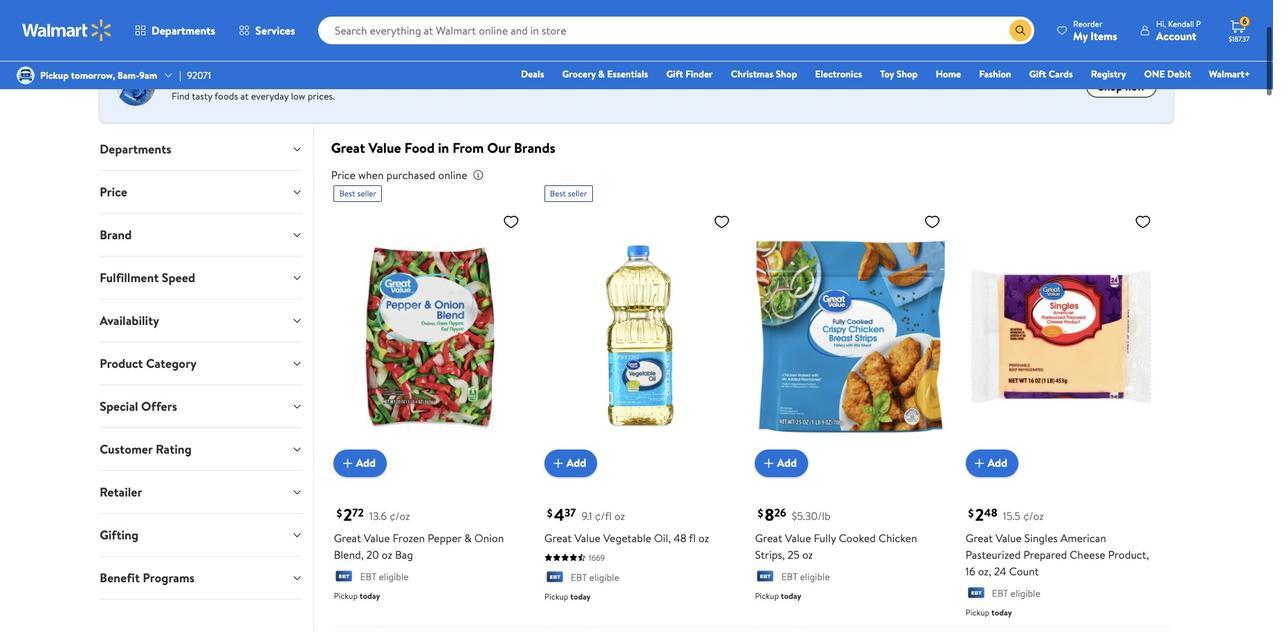 Task type: locate. For each thing, give the bounding box(es) containing it.
$ inside $ 4 37 9.1 ¢/fl oz great value vegetable oil, 48 fl oz
[[547, 506, 553, 521]]

best seller down brands
[[550, 188, 588, 199]]

value inside $ 4 37 9.1 ¢/fl oz great value vegetable oil, 48 fl oz
[[575, 531, 601, 546]]

great value frozen pepper & onion blend, 20 oz bag image
[[334, 208, 525, 466]]

toy shop
[[881, 67, 918, 81]]

1 horizontal spatial best
[[340, 188, 356, 199]]

pickup tomorrow, 8am-9am
[[40, 69, 157, 82]]

4 add from the left
[[988, 456, 1008, 471]]

ebt down 24
[[993, 587, 1009, 601]]

gifting
[[100, 527, 139, 544]]

great value vegetable oil, 48 fl oz image
[[545, 208, 736, 466]]

9.1
[[582, 509, 593, 524]]

¢/oz inside $ 2 72 13.6 ¢/oz great value frozen pepper & onion blend, 20 oz bag
[[390, 509, 410, 524]]

ebt for $ 8 26 $5.30/lb great value fully cooked chicken strips, 25 oz
[[782, 570, 798, 584]]

customer rating
[[100, 441, 192, 458]]

0 horizontal spatial gift
[[667, 67, 684, 81]]

¢/oz right 13.6
[[390, 509, 410, 524]]

onion
[[475, 531, 504, 546]]

ebt image down the 4
[[545, 572, 565, 586]]

value inside 'link'
[[137, 1, 160, 15]]

0 horizontal spatial ebt image
[[334, 571, 355, 585]]

shop right christmas
[[776, 67, 798, 81]]

add to favorites list, great value vegetable oil, 48 fl oz image
[[714, 213, 731, 231]]

oz,
[[979, 564, 992, 579]]

$187.37
[[1230, 34, 1250, 44]]

2 inside $ 2 72 13.6 ¢/oz great value frozen pepper & onion blend, 20 oz bag
[[344, 503, 352, 527]]

gift left finder
[[667, 67, 684, 81]]

product category
[[100, 355, 197, 373]]

1 horizontal spatial add to cart image
[[761, 455, 778, 472]]

3 add to cart image from the left
[[972, 455, 988, 472]]

ebt down 20
[[360, 570, 377, 584]]

great value beverages
[[111, 1, 206, 15]]

programs
[[143, 570, 195, 587]]

best down price when purchased online
[[340, 188, 356, 199]]

48 left fl
[[674, 531, 687, 546]]

count
[[1010, 564, 1040, 579]]

1 horizontal spatial shop
[[897, 67, 918, 81]]

2 ¢/oz from the left
[[1024, 509, 1044, 524]]

benefit programs tab
[[89, 557, 314, 600]]

1 2 from the left
[[344, 503, 352, 527]]

ebt eligible down 25
[[782, 570, 830, 584]]

price for price
[[100, 184, 127, 201]]

1 vertical spatial 48
[[674, 531, 687, 546]]

2 add from the left
[[567, 456, 587, 471]]

low
[[291, 89, 306, 103]]

pickup today
[[334, 591, 380, 602], [755, 591, 802, 602], [545, 591, 591, 603], [966, 607, 1013, 619]]

gift finder
[[667, 67, 713, 81]]

today down 1669
[[571, 591, 591, 603]]

price for price when purchased online
[[331, 168, 356, 183]]

1 seller from the left
[[358, 188, 377, 199]]

$ left 8
[[758, 506, 764, 521]]

price inside dropdown button
[[100, 184, 127, 201]]

2 horizontal spatial add to cart image
[[972, 455, 988, 472]]

¢/oz inside the $ 2 48 15.5 ¢/oz great value singles american pasteurized prepared cheese product, 16 oz, 24 count
[[1024, 509, 1044, 524]]

customer rating button
[[89, 429, 314, 471]]

1 horizontal spatial &
[[599, 67, 605, 81]]

0 horizontal spatial ¢/oz
[[390, 509, 410, 524]]

 image
[[17, 66, 35, 84]]

best seller for 4
[[550, 188, 588, 199]]

¢/oz right 15.5
[[1024, 509, 1044, 524]]

reorder
[[1074, 18, 1103, 29]]

0 vertical spatial 48
[[985, 506, 998, 521]]

availability tab
[[89, 300, 314, 342]]

price when purchased online
[[331, 168, 468, 183]]

add button up 37
[[545, 450, 598, 477]]

1 horizontal spatial 48
[[985, 506, 998, 521]]

best
[[172, 67, 198, 86], [340, 188, 356, 199], [550, 188, 566, 199]]

1 $ from the left
[[337, 506, 342, 521]]

1 vertical spatial ebt image
[[966, 588, 987, 602]]

departments inside departments tab
[[100, 141, 171, 158]]

2 left 13.6
[[344, 503, 352, 527]]

from
[[202, 67, 231, 86]]

best down brands
[[550, 188, 566, 199]]

seller
[[358, 188, 377, 199], [568, 188, 588, 199]]

departments button up |
[[123, 14, 227, 47]]

add button up 72
[[334, 450, 387, 477]]

eligible down fully
[[800, 570, 830, 584]]

special offers tab
[[89, 386, 314, 428]]

add up 37
[[567, 456, 587, 471]]

fulfillment speed button
[[89, 257, 314, 299]]

ebt image
[[334, 571, 355, 585], [966, 588, 987, 602]]

gift left cards
[[1030, 67, 1047, 81]]

best seller for 2
[[340, 188, 377, 199]]

2 left 15.5
[[976, 503, 985, 527]]

3 $ from the left
[[758, 506, 764, 521]]

oz right 20
[[382, 547, 393, 563]]

$ left the 4
[[547, 506, 553, 521]]

product category tab
[[89, 343, 314, 385]]

pickup today for $ 2 48 15.5 ¢/oz great value singles american pasteurized prepared cheese product, 16 oz, 24 count
[[966, 607, 1013, 619]]

ebt for $ 2 72 13.6 ¢/oz great value frozen pepper & onion blend, 20 oz bag
[[360, 570, 377, 584]]

great value household
[[691, 1, 787, 15]]

$ left 72
[[337, 506, 342, 521]]

1 ¢/oz from the left
[[390, 509, 410, 524]]

more
[[641, 1, 663, 15]]

1 vertical spatial price
[[100, 184, 127, 201]]

great value fully cooked chicken strips, 25 oz image
[[755, 208, 947, 466]]

shop for toy shop
[[897, 67, 918, 81]]

eligible down bag
[[379, 570, 409, 584]]

tomorrow,
[[71, 69, 115, 82]]

add button up 26
[[755, 450, 808, 477]]

$ inside $ 8 26 $5.30/lb great value fully cooked chicken strips, 25 oz
[[758, 506, 764, 521]]

0 horizontal spatial shop
[[776, 67, 798, 81]]

Search search field
[[318, 17, 1035, 44]]

1 add button from the left
[[334, 450, 387, 477]]

ebt image down 'blend,'
[[334, 571, 355, 585]]

add up 26
[[778, 456, 797, 471]]

departments button
[[123, 14, 227, 47], [89, 128, 314, 170]]

ebt eligible for $ 2 72 13.6 ¢/oz great value frozen pepper & onion blend, 20 oz bag
[[360, 570, 409, 584]]

gift for gift cards
[[1030, 67, 1047, 81]]

price up the brand
[[100, 184, 127, 201]]

0 horizontal spatial seller
[[358, 188, 377, 199]]

shop left now
[[1099, 79, 1123, 94]]

& left more
[[632, 1, 638, 15]]

& left the onion
[[465, 531, 472, 546]]

our
[[487, 139, 511, 157]]

1669
[[589, 552, 605, 564]]

oz
[[615, 509, 625, 524], [699, 531, 710, 546], [382, 547, 393, 563], [803, 547, 813, 563]]

essentials
[[607, 67, 649, 81]]

add to cart image
[[340, 455, 356, 472], [761, 455, 778, 472], [972, 455, 988, 472]]

1 horizontal spatial ebt image
[[966, 588, 987, 602]]

48 left 15.5
[[985, 506, 998, 521]]

2 for $ 2 48 15.5 ¢/oz great value singles american pasteurized prepared cheese product, 16 oz, 24 count
[[976, 503, 985, 527]]

0 horizontal spatial best seller
[[340, 188, 377, 199]]

ebt eligible down 20
[[360, 570, 409, 584]]

add to favorites list, great value singles american pasteurized prepared cheese product, 16 oz, 24 count image
[[1135, 213, 1152, 231]]

beverages
[[162, 1, 206, 15]]

great value frozen
[[335, 1, 415, 15]]

2 horizontal spatial shop
[[1099, 79, 1123, 94]]

1 vertical spatial departments
[[100, 141, 171, 158]]

great inside the $ 2 48 15.5 ¢/oz great value singles american pasteurized prepared cheese product, 16 oz, 24 count
[[966, 531, 994, 546]]

¢/fl
[[595, 509, 612, 524]]

$ 8 26 $5.30/lb great value fully cooked chicken strips, 25 oz
[[755, 503, 918, 563]]

$ inside the $ 2 48 15.5 ¢/oz great value singles american pasteurized prepared cheese product, 16 oz, 24 count
[[969, 506, 974, 521]]

oz right 25
[[803, 547, 813, 563]]

0 horizontal spatial 2
[[344, 503, 352, 527]]

today down 25
[[781, 591, 802, 602]]

one debit
[[1145, 67, 1192, 81]]

2 inside the $ 2 48 15.5 ¢/oz great value singles american pasteurized prepared cheese product, 16 oz, 24 count
[[976, 503, 985, 527]]

1 best seller from the left
[[340, 188, 377, 199]]

3 add button from the left
[[755, 450, 808, 477]]

debit
[[1168, 67, 1192, 81]]

add to cart image for 2
[[972, 455, 988, 472]]

1 vertical spatial departments button
[[89, 128, 314, 170]]

6
[[1243, 15, 1248, 27]]

1 vertical spatial &
[[599, 67, 605, 81]]

2 add button from the left
[[545, 450, 598, 477]]

departments down beverages
[[152, 23, 215, 38]]

shop
[[776, 67, 798, 81], [897, 67, 918, 81], [1099, 79, 1123, 94]]

great value frozen link
[[324, 0, 426, 22]]

pickup today down 'blend,'
[[334, 591, 380, 602]]

$ left 15.5
[[969, 506, 974, 521]]

0 horizontal spatial add to cart image
[[340, 455, 356, 472]]

add for great value vegetable oil, 48 fl oz 'image'
[[567, 456, 587, 471]]

0 vertical spatial ebt image
[[334, 571, 355, 585]]

2 $ from the left
[[547, 506, 553, 521]]

1 horizontal spatial ¢/oz
[[1024, 509, 1044, 524]]

4 add button from the left
[[966, 450, 1019, 477]]

add to favorites list, great value frozen pepper & onion blend, 20 oz bag image
[[503, 213, 520, 231]]

great inside $ 4 37 9.1 ¢/fl oz great value vegetable oil, 48 fl oz
[[545, 531, 572, 546]]

0 horizontal spatial 48
[[674, 531, 687, 546]]

ebt down 25
[[782, 570, 798, 584]]

2 add to cart image from the left
[[761, 455, 778, 472]]

add up 15.5
[[988, 456, 1008, 471]]

availability
[[100, 312, 159, 330]]

brand tab
[[89, 214, 314, 256]]

0 horizontal spatial best
[[172, 67, 198, 86]]

brands
[[258, 67, 299, 86]]

2 horizontal spatial best
[[550, 188, 566, 199]]

& inside $ 2 72 13.6 ¢/oz great value frozen pepper & onion blend, 20 oz bag
[[465, 531, 472, 546]]

retailer button
[[89, 472, 314, 514]]

today for $ 2 48 15.5 ¢/oz great value singles american pasteurized prepared cheese product, 16 oz, 24 count
[[992, 607, 1013, 619]]

1 add from the left
[[356, 456, 376, 471]]

4 $ from the left
[[969, 506, 974, 521]]

1 horizontal spatial ebt image
[[755, 571, 776, 585]]

1 horizontal spatial best seller
[[550, 188, 588, 199]]

Walmart Site-Wide search field
[[318, 17, 1035, 44]]

add
[[356, 456, 376, 471], [567, 456, 587, 471], [778, 456, 797, 471], [988, 456, 1008, 471]]

add for great value frozen pepper & onion blend, 20 oz bag "image"
[[356, 456, 376, 471]]

best up find on the top left
[[172, 67, 198, 86]]

1 horizontal spatial price
[[331, 168, 356, 183]]

add to cart image for 8
[[761, 455, 778, 472]]

0 vertical spatial &
[[632, 1, 638, 15]]

chicken
[[879, 531, 918, 546]]

1 horizontal spatial 2
[[976, 503, 985, 527]]

vegetable
[[604, 531, 652, 546]]

2 vertical spatial &
[[465, 531, 472, 546]]

8
[[765, 503, 775, 527]]

online
[[438, 168, 468, 183]]

add to cart image
[[550, 455, 567, 472]]

registry link
[[1085, 66, 1133, 82]]

legal information image
[[473, 170, 484, 181]]

add button up 15.5
[[966, 450, 1019, 477]]

gift finder link
[[660, 66, 720, 82]]

&
[[632, 1, 638, 15], [599, 67, 605, 81], [465, 531, 472, 546]]

today for $ 2 72 13.6 ¢/oz great value frozen pepper & onion blend, 20 oz bag
[[360, 591, 380, 602]]

shop for christmas shop
[[776, 67, 798, 81]]

eligible for $ 2 72 13.6 ¢/oz great value frozen pepper & onion blend, 20 oz bag
[[379, 570, 409, 584]]

great inside $ 2 72 13.6 ¢/oz great value frozen pepper & onion blend, 20 oz bag
[[334, 531, 361, 546]]

ebt image down strips,
[[755, 571, 776, 585]]

my
[[1074, 28, 1089, 43]]

today down 24
[[992, 607, 1013, 619]]

great value snacks & more link
[[539, 0, 674, 22]]

13.6
[[370, 509, 387, 524]]

pickup
[[40, 69, 69, 82], [334, 591, 358, 602], [755, 591, 779, 602], [545, 591, 569, 603], [966, 607, 990, 619]]

great value household link
[[680, 0, 798, 22]]

gift for gift finder
[[667, 67, 684, 81]]

2 seller from the left
[[568, 188, 588, 199]]

1 vertical spatial frozen
[[393, 531, 425, 546]]

15.5
[[1004, 509, 1021, 524]]

2 2 from the left
[[976, 503, 985, 527]]

1 horizontal spatial seller
[[568, 188, 588, 199]]

services button
[[227, 14, 307, 47]]

departments button up price dropdown button
[[89, 128, 314, 170]]

add up 72
[[356, 456, 376, 471]]

& right grocery
[[599, 67, 605, 81]]

departments down the 'the best from our brands. find tasty foods at everyday low prices. shop now' image at top
[[100, 141, 171, 158]]

shop right toy
[[897, 67, 918, 81]]

$ 4 37 9.1 ¢/fl oz great value vegetable oil, 48 fl oz
[[545, 503, 710, 546]]

pickup today for $ 8 26 $5.30/lb great value fully cooked chicken strips, 25 oz
[[755, 591, 802, 602]]

account
[[1157, 28, 1197, 43]]

price
[[331, 168, 356, 183], [100, 184, 127, 201]]

purchased
[[387, 168, 436, 183]]

2 gift from the left
[[1030, 67, 1047, 81]]

product,
[[1109, 547, 1150, 563]]

today down 20
[[360, 591, 380, 602]]

ebt eligible down 'count'
[[993, 587, 1041, 601]]

eligible down 'count'
[[1011, 587, 1041, 601]]

0 horizontal spatial &
[[465, 531, 472, 546]]

1 gift from the left
[[667, 67, 684, 81]]

one debit link
[[1139, 66, 1198, 82]]

ebt eligible
[[360, 570, 409, 584], [782, 570, 830, 584], [571, 571, 620, 585], [993, 587, 1041, 601]]

fl
[[689, 531, 696, 546]]

$
[[337, 506, 342, 521], [547, 506, 553, 521], [758, 506, 764, 521], [969, 506, 974, 521]]

1 horizontal spatial gift
[[1030, 67, 1047, 81]]

ebt image down 16 in the right of the page
[[966, 588, 987, 602]]

category
[[146, 355, 197, 373]]

ebt image
[[755, 571, 776, 585], [545, 572, 565, 586]]

2 horizontal spatial &
[[632, 1, 638, 15]]

oil,
[[654, 531, 671, 546]]

gifting button
[[89, 514, 314, 557]]

great inside 'link'
[[111, 1, 135, 15]]

$ 2 48 15.5 ¢/oz great value singles american pasteurized prepared cheese product, 16 oz, 24 count
[[966, 503, 1150, 579]]

great value pantry
[[443, 1, 522, 15]]

3 add from the left
[[778, 456, 797, 471]]

retailer tab
[[89, 472, 314, 514]]

offers
[[141, 398, 177, 415]]

0 horizontal spatial price
[[100, 184, 127, 201]]

$ inside $ 2 72 13.6 ¢/oz great value frozen pepper & onion blend, 20 oz bag
[[337, 506, 342, 521]]

2 best seller from the left
[[550, 188, 588, 199]]

best seller down when on the top left of page
[[340, 188, 377, 199]]

¢/oz
[[390, 509, 410, 524], [1024, 509, 1044, 524]]

pickup today down oz,
[[966, 607, 1013, 619]]

pickup for $ 8 26 $5.30/lb great value fully cooked chicken strips, 25 oz
[[755, 591, 779, 602]]

oz right ¢/fl
[[615, 509, 625, 524]]

grocery & essentials
[[562, 67, 649, 81]]

pickup today down strips,
[[755, 591, 802, 602]]

deals
[[521, 67, 544, 81]]

0 vertical spatial price
[[331, 168, 356, 183]]

best inside best from our brands find tasty foods at everyday low prices.
[[172, 67, 198, 86]]

price left when on the top left of page
[[331, 168, 356, 183]]



Task type: describe. For each thing, give the bounding box(es) containing it.
24
[[995, 564, 1007, 579]]

8am-
[[118, 69, 139, 82]]

food
[[405, 139, 435, 157]]

american
[[1061, 531, 1107, 546]]

in
[[438, 139, 449, 157]]

fully
[[814, 531, 837, 546]]

72
[[352, 506, 364, 521]]

frozen inside $ 2 72 13.6 ¢/oz great value frozen pepper & onion blend, 20 oz bag
[[393, 531, 425, 546]]

pantry
[[494, 1, 522, 15]]

retailer
[[100, 484, 142, 501]]

product
[[100, 355, 143, 373]]

pickup today for $ 2 72 13.6 ¢/oz great value frozen pepper & onion blend, 20 oz bag
[[334, 591, 380, 602]]

walmart+ link
[[1204, 66, 1257, 82]]

special
[[100, 398, 138, 415]]

fulfillment speed tab
[[89, 257, 314, 299]]

find
[[172, 89, 190, 103]]

oz right fl
[[699, 531, 710, 546]]

strips,
[[755, 547, 785, 563]]

0 vertical spatial frozen
[[387, 1, 415, 15]]

christmas shop
[[731, 67, 798, 81]]

special offers button
[[89, 386, 314, 428]]

singles
[[1025, 531, 1058, 546]]

1 add to cart image from the left
[[340, 455, 356, 472]]

great value snacks & more
[[550, 1, 663, 15]]

prepared
[[1024, 547, 1068, 563]]

everyday
[[251, 89, 289, 103]]

today for $ 8 26 $5.30/lb great value fully cooked chicken strips, 25 oz
[[781, 591, 802, 602]]

the best from our brands. find tasty foods at everyday low prices. shop now image
[[116, 67, 155, 106]]

9am
[[139, 69, 157, 82]]

walmart image
[[22, 19, 112, 42]]

$ for $ 2 48 15.5 ¢/oz great value singles american pasteurized prepared cheese product, 16 oz, 24 count
[[969, 506, 974, 521]]

product category button
[[89, 343, 314, 385]]

fulfillment speed
[[100, 269, 195, 287]]

pickup for $ 2 72 13.6 ¢/oz great value frozen pepper & onion blend, 20 oz bag
[[334, 591, 358, 602]]

ebt down 9.1
[[571, 571, 587, 585]]

bag
[[395, 547, 413, 563]]

customer
[[100, 441, 153, 458]]

value inside $ 8 26 $5.30/lb great value fully cooked chicken strips, 25 oz
[[785, 531, 812, 546]]

search icon image
[[1016, 25, 1027, 36]]

at
[[241, 89, 249, 103]]

value inside the $ 2 48 15.5 ¢/oz great value singles american pasteurized prepared cheese product, 16 oz, 24 count
[[996, 531, 1022, 546]]

oz inside $ 8 26 $5.30/lb great value fully cooked chicken strips, 25 oz
[[803, 547, 813, 563]]

pepper
[[428, 531, 462, 546]]

6 $187.37
[[1230, 15, 1250, 44]]

blend,
[[334, 547, 364, 563]]

cards
[[1049, 67, 1074, 81]]

0 vertical spatial departments button
[[123, 14, 227, 47]]

brand
[[100, 226, 132, 244]]

home
[[936, 67, 962, 81]]

2 for $ 2 72 13.6 ¢/oz great value frozen pepper & onion blend, 20 oz bag
[[344, 503, 352, 527]]

gift cards link
[[1024, 66, 1080, 82]]

add button for great value singles american pasteurized prepared cheese product, 16 oz, 24 count image
[[966, 450, 1019, 477]]

price tab
[[89, 171, 314, 213]]

¢/oz for $ 2 48 15.5 ¢/oz great value singles american pasteurized prepared cheese product, 16 oz, 24 count
[[1024, 509, 1044, 524]]

ebt eligible down 1669
[[571, 571, 620, 585]]

fulfillment
[[100, 269, 159, 287]]

ebt eligible for $ 2 48 15.5 ¢/oz great value singles american pasteurized prepared cheese product, 16 oz, 24 count
[[993, 587, 1041, 601]]

now
[[1126, 79, 1146, 94]]

snacks
[[601, 1, 630, 15]]

household
[[742, 1, 787, 15]]

departments tab
[[89, 128, 314, 170]]

ebt image for $ 2 48 15.5 ¢/oz great value singles american pasteurized prepared cheese product, 16 oz, 24 count
[[966, 588, 987, 602]]

add button for great value vegetable oil, 48 fl oz 'image'
[[545, 450, 598, 477]]

one
[[1145, 67, 1166, 81]]

walmart+
[[1210, 67, 1251, 81]]

when
[[358, 168, 384, 183]]

toy
[[881, 67, 895, 81]]

add to favorites list, great value fully cooked chicken strips, 25 oz image
[[925, 213, 941, 231]]

christmas shop link
[[725, 66, 804, 82]]

ebt for $ 2 48 15.5 ¢/oz great value singles american pasteurized prepared cheese product, 16 oz, 24 count
[[993, 587, 1009, 601]]

foods
[[215, 89, 238, 103]]

price button
[[89, 171, 314, 213]]

25
[[788, 547, 800, 563]]

great value pantry link
[[432, 0, 533, 22]]

gifting tab
[[89, 514, 314, 557]]

great inside $ 8 26 $5.30/lb great value fully cooked chicken strips, 25 oz
[[755, 531, 783, 546]]

fashion
[[980, 67, 1012, 81]]

ebt eligible for $ 8 26 $5.30/lb great value fully cooked chicken strips, 25 oz
[[782, 570, 830, 584]]

$ for $ 2 72 13.6 ¢/oz great value frozen pepper & onion blend, 20 oz bag
[[337, 506, 342, 521]]

seller for 4
[[568, 188, 588, 199]]

¢/oz for $ 2 72 13.6 ¢/oz great value frozen pepper & onion blend, 20 oz bag
[[390, 509, 410, 524]]

best for 2
[[340, 188, 356, 199]]

cooked
[[839, 531, 876, 546]]

0 vertical spatial departments
[[152, 23, 215, 38]]

add button for great value frozen pepper & onion blend, 20 oz bag "image"
[[334, 450, 387, 477]]

seller for 2
[[358, 188, 377, 199]]

4
[[554, 503, 565, 527]]

availability button
[[89, 300, 314, 342]]

0 horizontal spatial ebt image
[[545, 572, 565, 586]]

pickup today down 1669
[[545, 591, 591, 603]]

48 inside the $ 2 48 15.5 ¢/oz great value singles american pasteurized prepared cheese product, 16 oz, 24 count
[[985, 506, 998, 521]]

best for 4
[[550, 188, 566, 199]]

finder
[[686, 67, 713, 81]]

$ for $ 8 26 $5.30/lb great value fully cooked chicken strips, 25 oz
[[758, 506, 764, 521]]

grocery & essentials link
[[556, 66, 655, 82]]

services
[[256, 23, 295, 38]]

customer rating tab
[[89, 429, 314, 471]]

gift cards
[[1030, 67, 1074, 81]]

92071
[[187, 69, 211, 82]]

|
[[180, 69, 181, 82]]

from
[[453, 139, 484, 157]]

eligible for $ 8 26 $5.30/lb great value fully cooked chicken strips, 25 oz
[[800, 570, 830, 584]]

speed
[[162, 269, 195, 287]]

$ for $ 4 37 9.1 ¢/fl oz great value vegetable oil, 48 fl oz
[[547, 506, 553, 521]]

add for great value singles american pasteurized prepared cheese product, 16 oz, 24 count image
[[988, 456, 1008, 471]]

value inside $ 2 72 13.6 ¢/oz great value frozen pepper & onion blend, 20 oz bag
[[364, 531, 390, 546]]

great value singles american pasteurized prepared cheese product, 16 oz, 24 count image
[[966, 208, 1158, 466]]

eligible for $ 2 48 15.5 ¢/oz great value singles american pasteurized prepared cheese product, 16 oz, 24 count
[[1011, 587, 1041, 601]]

shop now
[[1099, 79, 1146, 94]]

pickup for $ 2 48 15.5 ¢/oz great value singles american pasteurized prepared cheese product, 16 oz, 24 count
[[966, 607, 990, 619]]

26
[[775, 506, 787, 521]]

20
[[367, 547, 379, 563]]

christmas
[[731, 67, 774, 81]]

48 inside $ 4 37 9.1 ¢/fl oz great value vegetable oil, 48 fl oz
[[674, 531, 687, 546]]

benefit
[[100, 570, 140, 587]]

add for great value fully cooked chicken strips, 25 oz image
[[778, 456, 797, 471]]

oz inside $ 2 72 13.6 ¢/oz great value frozen pepper & onion blend, 20 oz bag
[[382, 547, 393, 563]]

ebt image for $ 2 72 13.6 ¢/oz great value frozen pepper & onion blend, 20 oz bag
[[334, 571, 355, 585]]

cheese
[[1070, 547, 1106, 563]]

deals link
[[515, 66, 551, 82]]

$ 2 72 13.6 ¢/oz great value frozen pepper & onion blend, 20 oz bag
[[334, 503, 504, 563]]

hi, kendall p account
[[1157, 18, 1202, 43]]

add button for great value fully cooked chicken strips, 25 oz image
[[755, 450, 808, 477]]

reorder my items
[[1074, 18, 1118, 43]]

our
[[235, 67, 255, 86]]

eligible down 1669
[[590, 571, 620, 585]]

hi,
[[1157, 18, 1167, 29]]

toy shop link
[[874, 66, 925, 82]]

benefit programs
[[100, 570, 195, 587]]



Task type: vqa. For each thing, say whether or not it's contained in the screenshot.
$ 2 48 15.5 ¢/oz Great Value Singles American Pasteurized Prepared Cheese Product, 16 oz, 24 Count
yes



